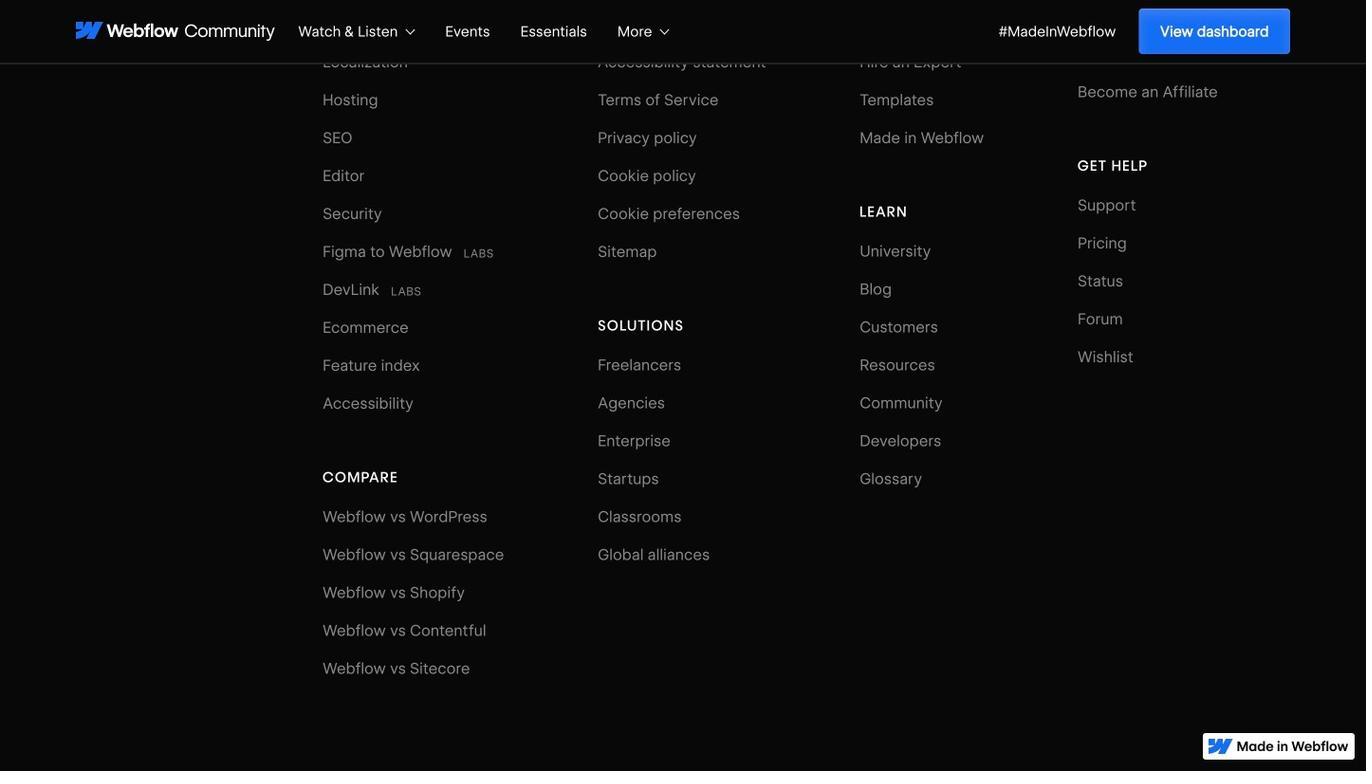 Task type: vqa. For each thing, say whether or not it's contained in the screenshot.
the left list item
no



Task type: describe. For each thing, give the bounding box(es) containing it.
compare list
[[323, 506, 504, 695]]

product list
[[323, 0, 504, 430]]

solutions list
[[598, 354, 766, 581]]

learn list
[[860, 240, 984, 506]]



Task type: locate. For each thing, give the bounding box(es) containing it.
become a partner list
[[1078, 5, 1290, 118]]

list
[[298, 0, 700, 63]]

company list
[[598, 0, 766, 278]]

made in webflow image
[[1237, 741, 1349, 752]]

explore list
[[860, 0, 984, 164]]

get help list
[[1078, 194, 1290, 384]]



